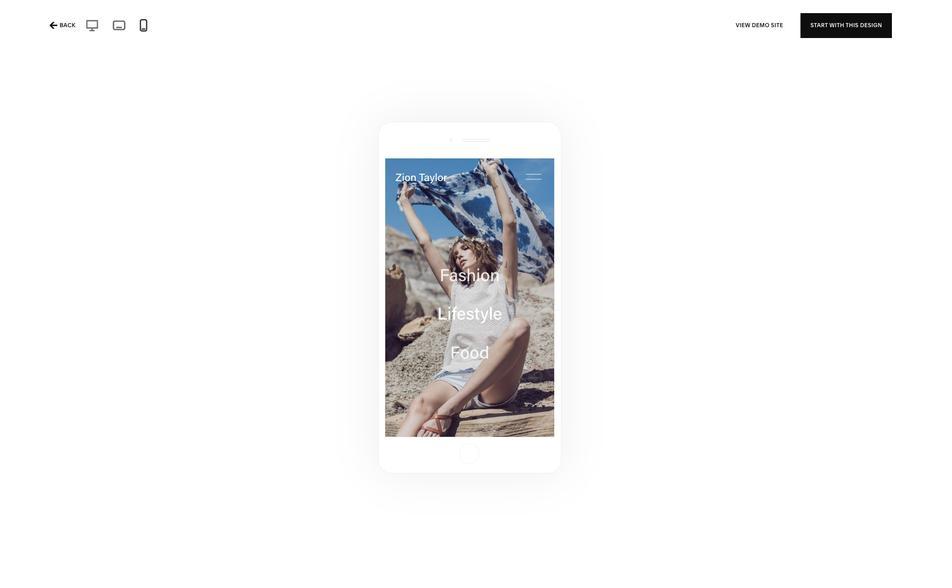 Task type: locate. For each thing, give the bounding box(es) containing it.
portfolio
[[69, 23, 98, 32]]

6 - from the left
[[256, 23, 259, 32]]

- left blog
[[154, 23, 157, 32]]

- left courses
[[221, 23, 224, 32]]

preview template on a mobile device image
[[137, 19, 150, 32]]

- right store
[[64, 23, 67, 32]]

view
[[736, 22, 751, 29]]

blog
[[159, 23, 174, 32]]

- right blog
[[176, 23, 179, 32]]

zion
[[347, 398, 365, 407]]

site
[[771, 22, 784, 29]]

1 - from the left
[[64, 23, 67, 32]]

- left local
[[292, 23, 295, 32]]

preview template on a desktop device image
[[83, 18, 101, 33]]

design
[[861, 22, 882, 29]]

start with this design
[[811, 22, 882, 29]]

online
[[20, 23, 43, 32]]

with
[[830, 22, 845, 29]]

tepito image
[[623, 0, 867, 170]]

view demo site
[[736, 22, 784, 29]]

-
[[64, 23, 67, 32], [100, 23, 103, 32], [154, 23, 157, 32], [176, 23, 179, 32], [221, 23, 224, 32], [256, 23, 259, 32], [292, 23, 295, 32]]

- left preview template on a tablet device icon
[[100, 23, 103, 32]]

- right courses
[[256, 23, 259, 32]]

back
[[60, 22, 76, 29]]

3 - from the left
[[154, 23, 157, 32]]

start with this design button
[[801, 13, 892, 38]]

preview template on a tablet device image
[[110, 18, 128, 33]]

back button
[[47, 15, 78, 35]]

4 - from the left
[[176, 23, 179, 32]]

demo
[[752, 22, 770, 29]]



Task type: vqa. For each thing, say whether or not it's contained in the screenshot.
Fitness radio
no



Task type: describe. For each thing, give the bounding box(es) containing it.
courses
[[226, 23, 255, 32]]

store
[[44, 23, 63, 32]]

business
[[317, 23, 348, 32]]

zion image
[[348, 231, 592, 388]]

view demo site link
[[736, 13, 784, 38]]

7 - from the left
[[292, 23, 295, 32]]

start
[[811, 22, 828, 29]]

talva image
[[348, 0, 592, 170]]

this
[[846, 22, 859, 29]]

2 - from the left
[[100, 23, 103, 32]]

scheduling
[[181, 23, 220, 32]]

remove talva from your favorites list image
[[575, 181, 585, 191]]

online store - portfolio - memberships - blog - scheduling - courses - services - local business
[[20, 23, 348, 32]]

5 - from the left
[[221, 23, 224, 32]]

services
[[261, 23, 290, 32]]

talva
[[347, 180, 369, 189]]

memberships
[[105, 23, 152, 32]]

suhama image
[[73, 0, 317, 170]]

local
[[297, 23, 315, 32]]



